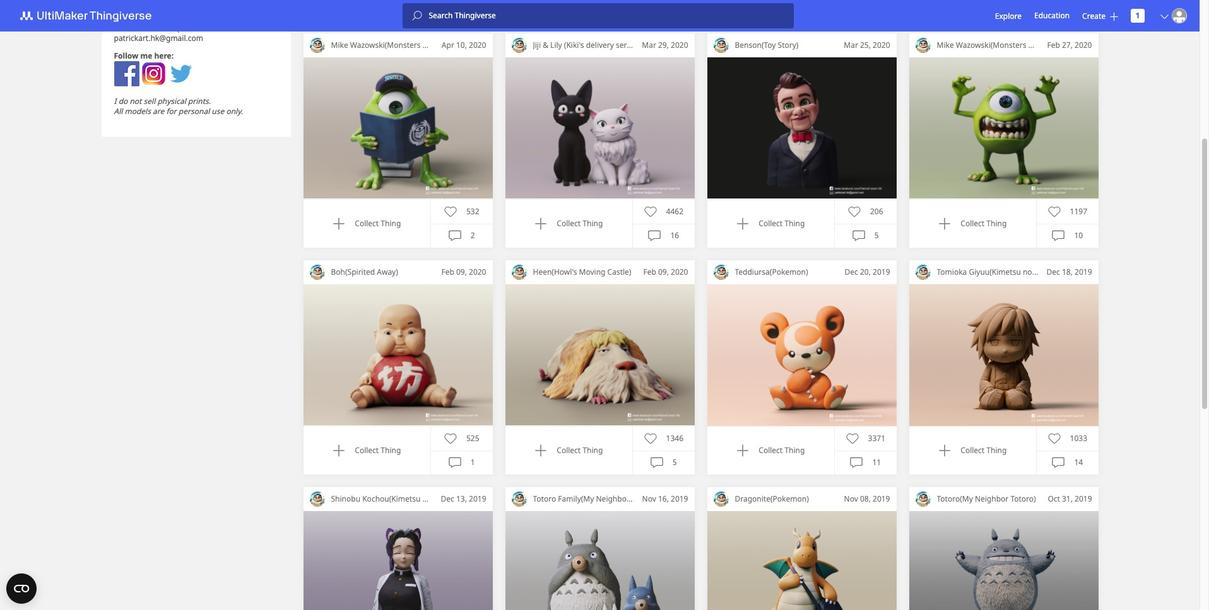 Task type: describe. For each thing, give the bounding box(es) containing it.
story)
[[778, 40, 799, 50]]

10
[[1074, 231, 1083, 241]]

08,
[[860, 494, 871, 505]]

physical
[[157, 96, 186, 107]]

a
[[114, 13, 119, 23]]

(kiki's
[[564, 40, 584, 50]]

apr
[[442, 40, 454, 50]]

mike for feb
[[937, 40, 954, 50]]

not
[[130, 96, 142, 107]]

lily
[[550, 40, 562, 50]]

dec 13, 2019
[[441, 494, 486, 505]]

thing for 1346
[[583, 446, 603, 456]]

teddiursa(pokemon)
[[735, 267, 808, 278]]

boh(spirited
[[331, 267, 375, 278]]

206 link
[[848, 206, 883, 218]]

create button
[[1082, 10, 1118, 21]]

18,
[[1062, 267, 1073, 278]]

benson(toy story)
[[735, 40, 799, 50]]

shinobu
[[331, 494, 360, 505]]

giyuu(kimetsu
[[969, 267, 1021, 278]]

2020 for 206
[[873, 40, 890, 50]]

comment image left create at the right of the page
[[1054, 3, 1067, 15]]

5 for 1346
[[673, 458, 677, 468]]

feb 09, 2020 for boh(spirited away)
[[441, 267, 486, 278]]

private
[[177, 23, 202, 33]]

collect for 1346
[[557, 446, 581, 456]]

mar 25, 2020
[[844, 40, 890, 50]]

3d
[[121, 13, 131, 23]]

plusicon image
[[1110, 12, 1118, 21]]

532 link
[[444, 206, 479, 218]]

thing for 525
[[381, 446, 401, 456]]

collect for 532
[[355, 218, 379, 229]]

add to collection image for heen(howl's moving castle)
[[535, 445, 547, 458]]

boh(spirited away)
[[331, 267, 398, 278]]

add to collection image for boh(spirited away)
[[333, 445, 345, 458]]

4462 link
[[644, 206, 683, 218]]

like image for 4462
[[644, 206, 657, 218]]

532
[[466, 206, 479, 217]]

create
[[1082, 10, 1106, 21]]

likes
[[170, 13, 186, 23]]

feb for heen(howl's moving castle)
[[643, 267, 656, 278]]

totoro family(my neighbor totoro)
[[533, 494, 657, 505]]

2020 for 525
[[469, 267, 486, 278]]

1033 link
[[1048, 433, 1087, 445]]

thing for 4462
[[583, 218, 603, 229]]

yaiba) for dec 13, 2019
[[434, 494, 455, 505]]

10,
[[456, 40, 467, 50]]

personal
[[179, 106, 210, 117]]

jiji & lily (kiki's delivery service) mar 29, 2020
[[533, 40, 688, 50]]

me
[[140, 50, 152, 61]]

wazowski(monsters for feb 27, 2020
[[956, 40, 1026, 50]]

collect thing for 1197
[[961, 218, 1007, 229]]

family(my
[[558, 494, 594, 505]]

collect thing for 1033
[[961, 446, 1007, 456]]

education
[[1034, 10, 1070, 21]]

2 image image from the left
[[141, 61, 166, 86]]

5 link for 1346
[[651, 457, 677, 470]]

who
[[153, 13, 168, 23]]

nov for nov 08, 2019
[[844, 494, 858, 505]]

nov 08, 2019
[[844, 494, 890, 505]]

sell
[[144, 96, 155, 107]]

collect thing for 532
[[355, 218, 401, 229]]

like image for 206
[[848, 206, 861, 218]]

2 neighbor from the left
[[975, 494, 1009, 505]]

0 horizontal spatial 1
[[471, 458, 475, 468]]

16
[[670, 231, 679, 241]]

heen(howl's moving castle)
[[533, 267, 631, 278]]

thing for 1033
[[987, 446, 1007, 456]]

14
[[1074, 458, 1083, 468]]

for inside a 3d artist who likes to make cute things. i am available for private commissions. patrickart.hk@gmail.com
[[165, 23, 175, 33]]

2020 right 29,
[[671, 40, 688, 50]]

0 vertical spatial 1
[[1136, 10, 1140, 21]]

5 link for 206
[[853, 230, 879, 242]]

collect for 525
[[355, 446, 379, 456]]

comment image for 5
[[651, 457, 663, 470]]

collect thing link for 1033
[[939, 445, 1007, 458]]

16,
[[658, 494, 669, 505]]

dec for dec 13, 2019
[[441, 494, 454, 505]]

thing for 206
[[785, 218, 805, 229]]

13,
[[456, 494, 467, 505]]

27,
[[1062, 40, 1073, 50]]

525
[[466, 433, 479, 444]]

models
[[125, 106, 151, 117]]

feb 27, 2020
[[1047, 40, 1092, 50]]

11
[[872, 458, 881, 468]]

dec for dec 18, 2019
[[1047, 267, 1060, 278]]

2019 for dec 20, 2019
[[873, 267, 890, 278]]

are
[[153, 106, 164, 117]]

add to collection image for benson(toy story)
[[737, 218, 749, 230]]

commissions.
[[204, 23, 253, 33]]

collect thing for 525
[[355, 446, 401, 456]]

follow me here:
[[114, 50, 174, 61]]

a 3d artist who likes to make cute things. i am available for private commissions. patrickart.hk@gmail.com
[[114, 13, 261, 44]]

20,
[[860, 267, 871, 278]]

collect thing link for 525
[[333, 445, 401, 458]]

2019 for nov 08, 2019
[[873, 494, 890, 505]]

collect thing link for 1197
[[939, 218, 1007, 230]]

1346
[[666, 433, 683, 444]]

add to collection image up jiji in the top left of the page
[[535, 0, 547, 3]]

525 link
[[444, 433, 479, 445]]

all
[[114, 106, 123, 117]]

add to collection image for 532
[[333, 218, 345, 230]]

09, for heen(howl's moving castle)
[[658, 267, 669, 278]]

make
[[197, 13, 217, 23]]

29,
[[658, 40, 669, 50]]

away)
[[377, 267, 398, 278]]

10 link
[[1052, 230, 1083, 242]]

thing for 3371
[[785, 446, 805, 456]]

search control image
[[412, 11, 422, 21]]

1346 link
[[644, 433, 683, 445]]

collect thing link for 532
[[333, 218, 401, 230]]

do
[[118, 96, 128, 107]]

16 link
[[648, 230, 679, 242]]

dec for dec 20, 2019
[[845, 267, 858, 278]]

thing for 1197
[[987, 218, 1007, 229]]

collect for 206
[[759, 218, 783, 229]]

mike for apr
[[331, 40, 348, 50]]

shinobu kochou(kimetsu no yaiba)
[[331, 494, 455, 505]]

1197 link
[[1048, 206, 1087, 218]]



Task type: vqa. For each thing, say whether or not it's contained in the screenshot.
Roman
no



Task type: locate. For each thing, give the bounding box(es) containing it.
2 horizontal spatial comment image
[[1052, 230, 1065, 242]]

totoro
[[533, 494, 556, 505]]

collect thing link
[[333, 218, 401, 230], [535, 218, 603, 230], [737, 218, 805, 230], [939, 218, 1007, 230], [333, 445, 401, 458], [535, 445, 603, 458], [737, 445, 805, 458], [939, 445, 1007, 458]]

avatar image
[[1172, 8, 1187, 23], [310, 38, 325, 53], [512, 38, 527, 53], [713, 38, 729, 53], [915, 38, 931, 53], [310, 265, 325, 280], [512, 265, 527, 280], [713, 265, 729, 280], [915, 265, 931, 280], [310, 492, 325, 507], [512, 492, 527, 507], [713, 492, 729, 507], [915, 492, 931, 507]]

comment image for like image related to 4462
[[648, 230, 661, 242]]

image image up physical
[[168, 61, 194, 86]]

totoro)
[[632, 494, 657, 505], [1011, 494, 1036, 505]]

no
[[1023, 267, 1032, 278], [422, 494, 432, 505]]

add to collection image up totoro(my
[[939, 445, 951, 458]]

1 horizontal spatial yaiba)
[[1034, 267, 1055, 278]]

1 vertical spatial for
[[166, 106, 177, 117]]

1 horizontal spatial add to collection image
[[737, 445, 749, 458]]

no for giyuu(kimetsu
[[1023, 267, 1032, 278]]

09, down 16 link
[[658, 267, 669, 278]]

thing
[[381, 218, 401, 229], [583, 218, 603, 229], [785, 218, 805, 229], [987, 218, 1007, 229], [381, 446, 401, 456], [583, 446, 603, 456], [785, 446, 805, 456], [987, 446, 1007, 456]]

university) for feb
[[1028, 40, 1066, 50]]

2 horizontal spatial dec
[[1047, 267, 1060, 278]]

comment image left the "16"
[[648, 230, 661, 242]]

prints.
[[188, 96, 211, 107]]

0 horizontal spatial feb
[[441, 267, 454, 278]]

1 horizontal spatial mike
[[937, 40, 954, 50]]

things.
[[236, 13, 261, 23]]

dec left 13,
[[441, 494, 454, 505]]

2 totoro) from the left
[[1011, 494, 1036, 505]]

add to collection image
[[535, 0, 547, 3], [737, 0, 749, 3], [535, 218, 547, 230], [737, 218, 749, 230], [939, 218, 951, 230], [333, 445, 345, 458], [535, 445, 547, 458]]

2020 for 1197
[[1075, 40, 1092, 50]]

nov for nov 16, 2019
[[642, 494, 656, 505]]

no right giyuu(kimetsu
[[1023, 267, 1032, 278]]

3 like image from the left
[[848, 206, 861, 218]]

service)
[[616, 40, 643, 50]]

add to collection image for 3371
[[737, 445, 749, 458]]

2019 right 20,
[[873, 267, 890, 278]]

2 i from the top
[[114, 96, 116, 107]]

collect for 1197
[[961, 218, 985, 229]]

2 horizontal spatial add to collection image
[[939, 445, 951, 458]]

patrickart.hk@gmail.com
[[114, 33, 203, 44]]

2 like image from the left
[[644, 206, 657, 218]]

0 horizontal spatial university)
[[423, 40, 460, 50]]

1 horizontal spatial feb 09, 2020
[[643, 267, 688, 278]]

0 vertical spatial yaiba)
[[1034, 267, 1055, 278]]

mar
[[642, 40, 656, 50], [844, 40, 858, 50]]

add to collection image for 1033
[[939, 445, 951, 458]]

14 link
[[1052, 457, 1083, 470]]

like image left 1197
[[1048, 206, 1061, 218]]

comment image right search control icon
[[446, 3, 459, 15]]

2 09, from the left
[[658, 267, 669, 278]]

like image left 3371
[[846, 433, 859, 445]]

1 horizontal spatial dec
[[845, 267, 858, 278]]

09, for boh(spirited away)
[[456, 267, 467, 278]]

nov left 08,
[[844, 494, 858, 505]]

only.
[[226, 106, 243, 117]]

feb for mike wazowski(monsters university)
[[1047, 40, 1060, 50]]

1 horizontal spatial mike wazowski(monsters university)
[[937, 40, 1066, 50]]

image image up sell
[[141, 61, 166, 86]]

1 horizontal spatial like image
[[644, 206, 657, 218]]

add to collection image for mike wazowski(monsters university)
[[939, 218, 951, 230]]

1 neighbor from the left
[[596, 494, 630, 505]]

collect thing link for 206
[[737, 218, 805, 230]]

0 vertical spatial 5 link
[[853, 230, 879, 242]]

1 09, from the left
[[456, 267, 467, 278]]

tomioka
[[937, 267, 967, 278]]

yaiba) left 18,
[[1034, 267, 1055, 278]]

collect thing for 4462
[[557, 218, 603, 229]]

2019 for oct 31, 2019
[[1075, 494, 1092, 505]]

0 vertical spatial for
[[165, 23, 175, 33]]

tomioka giyuu(kimetsu no yaiba)
[[937, 267, 1055, 278]]

kochou(kimetsu
[[362, 494, 421, 505]]

1 university) from the left
[[423, 40, 460, 50]]

1 horizontal spatial mar
[[844, 40, 858, 50]]

thing up away)
[[381, 218, 401, 229]]

comment image for like icon for 525
[[449, 457, 461, 470]]

collect
[[355, 218, 379, 229], [557, 218, 581, 229], [759, 218, 783, 229], [961, 218, 985, 229], [355, 446, 379, 456], [557, 446, 581, 456], [759, 446, 783, 456], [961, 446, 985, 456]]

image image left the 'me'
[[114, 61, 139, 86]]

moving
[[579, 267, 606, 278]]

2 horizontal spatial feb
[[1047, 40, 1060, 50]]

2020 down 2 on the left of the page
[[469, 267, 486, 278]]

collect for 1033
[[961, 446, 985, 456]]

1 horizontal spatial wazowski(monsters
[[956, 40, 1026, 50]]

collect thing link up teddiursa(pokemon)
[[737, 218, 805, 230]]

collect thing link for 4462
[[535, 218, 603, 230]]

comment image down 525 link on the bottom left of page
[[449, 457, 461, 470]]

5 for 206
[[875, 231, 879, 241]]

mike
[[331, 40, 348, 50], [937, 40, 954, 50]]

oct
[[1048, 494, 1060, 505]]

mike wazowski(monsters university) for apr
[[331, 40, 460, 50]]

2 horizontal spatial image image
[[168, 61, 194, 86]]

0 horizontal spatial 1 link
[[449, 457, 475, 470]]

collect up totoro(my neighbor totoro)
[[961, 446, 985, 456]]

neighbor right totoro(my
[[975, 494, 1009, 505]]

apr 10, 2020
[[442, 40, 486, 50]]

2020
[[469, 40, 486, 50], [671, 40, 688, 50], [873, 40, 890, 50], [1075, 40, 1092, 50], [469, 267, 486, 278], [671, 267, 688, 278]]

comment image for 10
[[1052, 230, 1065, 242]]

0 horizontal spatial 09,
[[456, 267, 467, 278]]

0 horizontal spatial image image
[[114, 61, 139, 86]]

1 mar from the left
[[642, 40, 656, 50]]

1 mike from the left
[[331, 40, 348, 50]]

3371
[[868, 433, 885, 444]]

feb 09, 2020 down 2 link
[[441, 267, 486, 278]]

feb 09, 2020 for heen(howl's moving castle)
[[643, 267, 688, 278]]

thing up totoro family(my neighbor totoro)
[[583, 446, 603, 456]]

1 down the 525
[[471, 458, 475, 468]]

like image for 3371
[[846, 433, 859, 445]]

1 horizontal spatial 5
[[875, 231, 879, 241]]

collect up shinobu in the left of the page
[[355, 446, 379, 456]]

like image left 206
[[848, 206, 861, 218]]

education link
[[1034, 9, 1070, 23]]

artist
[[133, 13, 151, 23]]

for left private at the top
[[165, 23, 175, 33]]

nov 16, 2019
[[642, 494, 688, 505]]

0 horizontal spatial comment image
[[449, 230, 461, 242]]

i inside a 3d artist who likes to make cute things. i am available for private commissions. patrickart.hk@gmail.com
[[114, 23, 116, 33]]

add to collection image up boh(spirited
[[333, 218, 345, 230]]

collect thing link for 3371
[[737, 445, 805, 458]]

0 horizontal spatial mike
[[331, 40, 348, 50]]

2 horizontal spatial like image
[[848, 206, 861, 218]]

thing for 532
[[381, 218, 401, 229]]

feb for boh(spirited away)
[[441, 267, 454, 278]]

collect up 'heen(howl's moving castle)'
[[557, 218, 581, 229]]

collect thing up kochou(kimetsu
[[355, 446, 401, 456]]

feb right castle)
[[643, 267, 656, 278]]

comment image for add to collection image on top of jiji in the top left of the page
[[648, 3, 661, 15]]

&
[[543, 40, 548, 50]]

1 image image from the left
[[114, 61, 139, 86]]

1 feb 09, 2020 from the left
[[441, 267, 486, 278]]

explore
[[995, 10, 1022, 21]]

2019 for dec 13, 2019
[[469, 494, 486, 505]]

0 horizontal spatial no
[[422, 494, 432, 505]]

mike wazowski(monsters university) down search control icon
[[331, 40, 460, 50]]

2 university) from the left
[[1028, 40, 1066, 50]]

comment image up 29,
[[648, 3, 661, 15]]

collect thing for 1346
[[557, 446, 603, 456]]

add to collection image for jiji & lily (kiki's delivery service)
[[535, 218, 547, 230]]

comment image
[[446, 3, 459, 15], [648, 3, 661, 15], [1054, 3, 1067, 15], [648, 230, 661, 242], [853, 230, 865, 242], [449, 457, 461, 470], [850, 457, 863, 470], [1052, 457, 1065, 470]]

0 horizontal spatial feb 09, 2020
[[441, 267, 486, 278]]

0 vertical spatial 5
[[875, 231, 879, 241]]

09,
[[456, 267, 467, 278], [658, 267, 669, 278]]

feb 09, 2020
[[441, 267, 486, 278], [643, 267, 688, 278]]

collect thing up totoro(my neighbor totoro)
[[961, 446, 1007, 456]]

1 i from the top
[[114, 23, 116, 33]]

for inside 'i do not sell physical prints. all models are for personal use only.'
[[166, 106, 177, 117]]

i left do
[[114, 96, 116, 107]]

collect thing up dragonite(pokemon)
[[759, 446, 805, 456]]

thing card image
[[303, 57, 493, 199], [505, 57, 695, 199], [707, 57, 896, 199], [909, 57, 1098, 199], [303, 285, 493, 427], [505, 285, 695, 427], [707, 285, 896, 427], [909, 285, 1098, 427], [303, 512, 493, 611], [505, 512, 695, 611], [707, 512, 896, 611], [909, 512, 1098, 611]]

5 down 206
[[875, 231, 879, 241]]

0 horizontal spatial neighbor
[[596, 494, 630, 505]]

1 horizontal spatial image image
[[141, 61, 166, 86]]

explore button
[[995, 10, 1022, 21]]

use
[[212, 106, 224, 117]]

jiji
[[533, 40, 541, 50]]

nov left 16,
[[642, 494, 656, 505]]

for right are
[[166, 106, 177, 117]]

heen(howl's
[[533, 267, 577, 278]]

2 nov from the left
[[844, 494, 858, 505]]

wazowski(monsters down search control icon
[[350, 40, 421, 50]]

like image for 525
[[444, 433, 457, 445]]

available
[[132, 23, 163, 33]]

feb
[[1047, 40, 1060, 50], [441, 267, 454, 278], [643, 267, 656, 278]]

2020 right 10,
[[469, 40, 486, 50]]

1 vertical spatial 5 link
[[651, 457, 677, 470]]

1
[[1136, 10, 1140, 21], [471, 458, 475, 468]]

1 vertical spatial no
[[422, 494, 432, 505]]

0 horizontal spatial wazowski(monsters
[[350, 40, 421, 50]]

1 horizontal spatial 09,
[[658, 267, 669, 278]]

mike wazowski(monsters university) for feb
[[937, 40, 1066, 50]]

comment image left 10
[[1052, 230, 1065, 242]]

university)
[[423, 40, 460, 50], [1028, 40, 1066, 50]]

3 image image from the left
[[168, 61, 194, 86]]

totoro) left oct
[[1011, 494, 1036, 505]]

collect up tomioka
[[961, 218, 985, 229]]

0 horizontal spatial dec
[[441, 494, 454, 505]]

collect up "boh(spirited away)"
[[355, 218, 379, 229]]

comment image for like icon related to 3371
[[850, 457, 863, 470]]

totoro) left 16,
[[632, 494, 657, 505]]

1 horizontal spatial 1 link
[[1131, 9, 1145, 23]]

yaiba) for dec 18, 2019
[[1034, 267, 1055, 278]]

2020 down the "16"
[[671, 267, 688, 278]]

2 wazowski(monsters from the left
[[956, 40, 1026, 50]]

i inside 'i do not sell physical prints. all models are for personal use only.'
[[114, 96, 116, 107]]

nov
[[642, 494, 656, 505], [844, 494, 858, 505]]

image image
[[114, 61, 139, 86], [141, 61, 166, 86], [168, 61, 194, 86]]

1 mike wazowski(monsters university) from the left
[[331, 40, 460, 50]]

delivery
[[586, 40, 614, 50]]

like image left 1033
[[1048, 433, 1061, 445]]

feb left 27, on the top right
[[1047, 40, 1060, 50]]

3371 link
[[846, 433, 885, 445]]

2 mike wazowski(monsters university) from the left
[[937, 40, 1066, 50]]

like image for 1346
[[644, 433, 657, 445]]

feb down 2 link
[[441, 267, 454, 278]]

am
[[118, 23, 130, 33]]

0 horizontal spatial yaiba)
[[434, 494, 455, 505]]

collect thing for 206
[[759, 218, 805, 229]]

2019 for dec 18, 2019
[[1075, 267, 1092, 278]]

collect thing for 3371
[[759, 446, 805, 456]]

1 vertical spatial 1
[[471, 458, 475, 468]]

totoro(my neighbor totoro)
[[937, 494, 1036, 505]]

25,
[[860, 40, 871, 50]]

2019 right 16,
[[671, 494, 688, 505]]

thing up totoro(my neighbor totoro)
[[987, 446, 1007, 456]]

makerbot logo image
[[13, 8, 167, 23]]

mar left '25,'
[[844, 40, 858, 50]]

1 horizontal spatial no
[[1023, 267, 1032, 278]]

2019 right 08,
[[873, 494, 890, 505]]

2020 right 27, on the top right
[[1075, 40, 1092, 50]]

i
[[114, 23, 116, 33], [114, 96, 116, 107]]

benson(toy
[[735, 40, 776, 50]]

2019
[[873, 267, 890, 278], [1075, 267, 1092, 278], [469, 494, 486, 505], [671, 494, 688, 505], [873, 494, 890, 505], [1075, 494, 1092, 505]]

here:
[[154, 50, 174, 61]]

add to collection image up heen(howl's
[[535, 218, 547, 230]]

1 vertical spatial yaiba)
[[434, 494, 455, 505]]

0 horizontal spatial add to collection image
[[333, 218, 345, 230]]

university) for apr
[[423, 40, 460, 50]]

1 horizontal spatial neighbor
[[975, 494, 1009, 505]]

1 horizontal spatial 5 link
[[853, 230, 879, 242]]

dec 20, 2019
[[845, 267, 890, 278]]

mar left 29,
[[642, 40, 656, 50]]

1033
[[1070, 433, 1087, 444]]

collect thing link for 1346
[[535, 445, 603, 458]]

comment image down 206 link on the right top of page
[[853, 230, 865, 242]]

2020 right '25,'
[[873, 40, 890, 50]]

follow
[[114, 50, 138, 61]]

2 mike from the left
[[937, 40, 954, 50]]

collect for 4462
[[557, 218, 581, 229]]

add to collection image up dragonite(pokemon)
[[737, 445, 749, 458]]

like image left 1346
[[644, 433, 657, 445]]

collect up teddiursa(pokemon)
[[759, 218, 783, 229]]

thing up dragonite(pokemon)
[[785, 446, 805, 456]]

add to collection image up benson(toy on the top right of the page
[[737, 0, 749, 3]]

0 vertical spatial no
[[1023, 267, 1032, 278]]

5 link down 1346 link
[[651, 457, 677, 470]]

collect for 3371
[[759, 446, 783, 456]]

castle)
[[607, 267, 631, 278]]

like image
[[444, 206, 457, 218], [644, 206, 657, 218], [848, 206, 861, 218]]

thing up moving
[[583, 218, 603, 229]]

0 horizontal spatial mike wazowski(monsters university)
[[331, 40, 460, 50]]

2019 for nov 16, 2019
[[671, 494, 688, 505]]

2020 for 532
[[469, 40, 486, 50]]

collect thing up giyuu(kimetsu
[[961, 218, 1007, 229]]

comment image for like icon related to 1033
[[1052, 457, 1065, 470]]

comment image left 11
[[850, 457, 863, 470]]

206
[[870, 206, 883, 217]]

like image left the 525
[[444, 433, 457, 445]]

collect up family(my
[[557, 446, 581, 456]]

collect thing up 'heen(howl's moving castle)'
[[557, 218, 603, 229]]

collect thing up teddiursa(pokemon)
[[759, 218, 805, 229]]

1 link right plusicon
[[1131, 9, 1145, 23]]

like image left 4462 at top right
[[644, 206, 657, 218]]

2019 right 18,
[[1075, 267, 1092, 278]]

0 horizontal spatial nov
[[642, 494, 656, 505]]

i left am on the top left
[[114, 23, 116, 33]]

oct 31, 2019
[[1048, 494, 1092, 505]]

no left 13,
[[422, 494, 432, 505]]

1 horizontal spatial 1
[[1136, 10, 1140, 21]]

1 horizontal spatial feb
[[643, 267, 656, 278]]

0 horizontal spatial totoro)
[[632, 494, 657, 505]]

5 link down 206 link on the right top of page
[[853, 230, 879, 242]]

1 horizontal spatial totoro)
[[1011, 494, 1036, 505]]

comment image left 2 on the left of the page
[[449, 230, 461, 242]]

11 link
[[850, 457, 881, 470]]

2 link
[[449, 230, 475, 242]]

2 mar from the left
[[844, 40, 858, 50]]

thing up kochou(kimetsu
[[381, 446, 401, 456]]

add to collection image up totoro in the bottom left of the page
[[535, 445, 547, 458]]

add to collection image
[[333, 218, 345, 230], [737, 445, 749, 458], [939, 445, 951, 458]]

like image for 1033
[[1048, 433, 1061, 445]]

1 vertical spatial 5
[[673, 458, 677, 468]]

collect thing link up "boh(spirited away)"
[[333, 218, 401, 230]]

totoro(my
[[937, 494, 973, 505]]

1 totoro) from the left
[[632, 494, 657, 505]]

2020 for 1346
[[671, 267, 688, 278]]

1 vertical spatial i
[[114, 96, 116, 107]]

0 vertical spatial 1 link
[[1131, 9, 1145, 23]]

dragonite(pokemon)
[[735, 494, 809, 505]]

wazowski(monsters down explore
[[956, 40, 1026, 50]]

collect up dragonite(pokemon)
[[759, 446, 783, 456]]

1 horizontal spatial comment image
[[651, 457, 663, 470]]

neighbor right family(my
[[596, 494, 630, 505]]

like image for 1197
[[1048, 206, 1061, 218]]

0 horizontal spatial mar
[[642, 40, 656, 50]]

add to collection image up tomioka
[[939, 218, 951, 230]]

2 feb 09, 2020 from the left
[[643, 267, 688, 278]]

1 wazowski(monsters from the left
[[350, 40, 421, 50]]

1 like image from the left
[[444, 206, 457, 218]]

0 horizontal spatial 5
[[673, 458, 677, 468]]

1 horizontal spatial nov
[[844, 494, 858, 505]]

1 horizontal spatial university)
[[1028, 40, 1066, 50]]

collect thing link up totoro(my neighbor totoro)
[[939, 445, 1007, 458]]

1 nov from the left
[[642, 494, 656, 505]]

like image for 532
[[444, 206, 457, 218]]

Search Thingiverse text field
[[422, 11, 794, 21]]

5 link
[[853, 230, 879, 242], [651, 457, 677, 470]]

neighbor
[[596, 494, 630, 505], [975, 494, 1009, 505]]

wazowski(monsters for apr 10, 2020
[[350, 40, 421, 50]]

no for kochou(kimetsu
[[422, 494, 432, 505]]

collect thing link up dragonite(pokemon)
[[737, 445, 805, 458]]

comment image
[[449, 230, 461, 242], [1052, 230, 1065, 242], [651, 457, 663, 470]]

add to collection image up shinobu in the left of the page
[[333, 445, 345, 458]]

2
[[471, 231, 475, 241]]

open widget image
[[6, 574, 37, 605]]

0 horizontal spatial like image
[[444, 206, 457, 218]]

like image
[[1048, 206, 1061, 218], [444, 433, 457, 445], [644, 433, 657, 445], [846, 433, 859, 445], [1048, 433, 1061, 445]]

mike wazowski(monsters university) down explore "button"
[[937, 40, 1066, 50]]

collect thing up family(my
[[557, 446, 603, 456]]

collect thing up away)
[[355, 218, 401, 229]]

dec 18, 2019
[[1047, 267, 1092, 278]]

comment image for like image for 206
[[853, 230, 865, 242]]

0 horizontal spatial 5 link
[[651, 457, 677, 470]]

i do not sell physical prints. all models are for personal use only.
[[114, 96, 243, 117]]

dec left 18,
[[1047, 267, 1060, 278]]

comment image down 1346 link
[[651, 457, 663, 470]]

to
[[188, 13, 195, 23]]

1197
[[1070, 206, 1087, 217]]

collect thing link up tomioka
[[939, 218, 1007, 230]]

add to collection image up teddiursa(pokemon)
[[737, 218, 749, 230]]

1 link down 525 link on the bottom left of page
[[449, 457, 475, 470]]

09, down 2 link
[[456, 267, 467, 278]]

0 vertical spatial i
[[114, 23, 116, 33]]

comment image for 2
[[449, 230, 461, 242]]

wazowski(monsters
[[350, 40, 421, 50], [956, 40, 1026, 50]]

5 down 1346
[[673, 458, 677, 468]]

1 vertical spatial 1 link
[[449, 457, 475, 470]]



